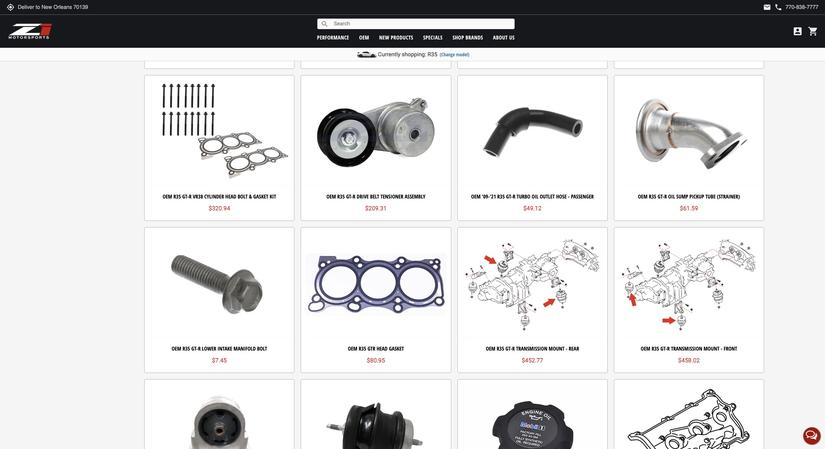 Task type: locate. For each thing, give the bounding box(es) containing it.
oem for oem r35 gt-r oil pump
[[194, 41, 204, 48]]

gasket
[[417, 41, 432, 48], [539, 41, 554, 48], [733, 41, 748, 48], [253, 193, 268, 200], [389, 345, 404, 352]]

transmission
[[516, 345, 547, 352], [671, 345, 702, 352]]

r35 for oem r35 gt-r vr38 cylinder head bolt & gasket kit
[[173, 193, 181, 200]]

r35
[[205, 41, 213, 48], [330, 41, 338, 48], [507, 41, 515, 48], [641, 41, 648, 48], [428, 51, 437, 58], [173, 193, 181, 200], [337, 193, 345, 200], [497, 193, 505, 200], [649, 193, 656, 200], [183, 345, 190, 352], [359, 345, 366, 352], [497, 345, 504, 352], [652, 345, 659, 352]]

passenger
[[571, 193, 594, 200]]

oem for oem r35 gt-r secondary air control valve gasket
[[320, 41, 329, 48]]

oem for oem r35 gt-r transmission mount - rear
[[486, 345, 495, 352]]

0 vertical spatial (strainer)
[[709, 41, 732, 48]]

$320.94
[[209, 205, 230, 212]]

0 vertical spatial sump
[[668, 41, 680, 48]]

oem r35 gt-r oil pump
[[194, 41, 245, 48]]

bolt for head
[[238, 193, 248, 200]]

$7.45
[[212, 357, 227, 364]]

1 horizontal spatial head
[[377, 345, 388, 352]]

hose
[[556, 193, 567, 200]]

(strainer)
[[709, 41, 732, 48], [717, 193, 740, 200]]

vr38
[[558, 41, 569, 48], [193, 193, 203, 200]]

1 vertical spatial tube
[[706, 193, 716, 200]]

mount left rear
[[549, 345, 565, 352]]

transmission up $452.77
[[516, 345, 547, 352]]

$458.02
[[678, 357, 700, 364]]

1 vertical spatial vr38
[[193, 193, 203, 200]]

my_location
[[7, 3, 14, 11]]

mount for rear
[[549, 345, 565, 352]]

bolt left the &
[[238, 193, 248, 200]]

r for oem r35 gt-r head gasket - vr38
[[523, 41, 525, 48]]

1 horizontal spatial vr38
[[558, 41, 569, 48]]

performance link
[[317, 34, 349, 41]]

2 horizontal spatial head
[[527, 41, 538, 48]]

1 horizontal spatial bolt
[[257, 345, 267, 352]]

mount
[[549, 345, 565, 352], [704, 345, 720, 352]]

about
[[493, 34, 508, 41]]

shopping_cart link
[[806, 26, 819, 37]]

1 vertical spatial head
[[225, 193, 236, 200]]

(change model) link
[[440, 51, 469, 58]]

0 horizontal spatial bolt
[[238, 193, 248, 200]]

head up $320.94
[[225, 193, 236, 200]]

oem r35 gt-r transmission mount - front
[[641, 345, 737, 352]]

about us
[[493, 34, 515, 41]]

2 mount from the left
[[704, 345, 720, 352]]

bolt
[[238, 193, 248, 200], [257, 345, 267, 352]]

r35 for oem r35 gt-r oil sump pickup tube (strainer)
[[649, 193, 656, 200]]

oem link
[[359, 34, 369, 41]]

1 transmission from the left
[[516, 345, 547, 352]]

gt- for oem r35 gt-r secondary air control valve gasket
[[339, 41, 346, 48]]

0 vertical spatial bolt
[[238, 193, 248, 200]]

(strainer) for oem r35 gt-r oil sump pickup tube (strainer) gasket
[[709, 41, 732, 48]]

0 horizontal spatial transmission
[[516, 345, 547, 352]]

gt- for oem r35 gt-r head gasket - vr38
[[516, 41, 523, 48]]

bolt right manifold
[[257, 345, 267, 352]]

- for oem r35 gt-r transmission mount - front
[[721, 345, 723, 352]]

0 horizontal spatial mount
[[549, 345, 565, 352]]

pickup
[[681, 41, 696, 48], [690, 193, 704, 200]]

oem for oem r35 gt-r drive belt tensioner assembly
[[327, 193, 336, 200]]

r35 for oem r35 gt-r lower intake manifold bolt
[[183, 345, 190, 352]]

head right the us at the right top
[[527, 41, 538, 48]]

r
[[220, 41, 223, 48], [346, 41, 348, 48], [523, 41, 525, 48], [656, 41, 659, 48], [189, 193, 192, 200], [353, 193, 355, 200], [513, 193, 515, 200], [664, 193, 667, 200], [198, 345, 201, 352], [512, 345, 515, 352], [667, 345, 670, 352]]

- for oem r35 gt-r transmission mount - rear
[[566, 345, 568, 352]]

specials
[[423, 34, 443, 41]]

r for oem r35 gt-r transmission mount - front
[[667, 345, 670, 352]]

oem r35 gt-r transmission mount - rear
[[486, 345, 579, 352]]

oem
[[359, 34, 369, 41], [194, 41, 204, 48], [320, 41, 329, 48], [497, 41, 506, 48], [630, 41, 639, 48], [163, 193, 172, 200], [327, 193, 336, 200], [471, 193, 481, 200], [638, 193, 648, 200], [172, 345, 181, 352], [348, 345, 357, 352], [486, 345, 495, 352], [641, 345, 650, 352]]

Search search field
[[329, 19, 514, 29]]

1 vertical spatial bolt
[[257, 345, 267, 352]]

mount left 'front'
[[704, 345, 720, 352]]

2 transmission from the left
[[671, 345, 702, 352]]

sump for oem r35 gt-r oil sump pickup tube (strainer) gasket
[[668, 41, 680, 48]]

pickup for oem r35 gt-r oil sump pickup tube (strainer) gasket
[[681, 41, 696, 48]]

r for oem r35 gt-r lower intake manifold bolt
[[198, 345, 201, 352]]

gt- for oem r35 gt-r lower intake manifold bolt
[[191, 345, 198, 352]]

tube
[[697, 41, 708, 48], [706, 193, 716, 200]]

phone
[[775, 3, 782, 11]]

gt- for oem r35 gt-r oil sump pickup tube (strainer)
[[658, 193, 664, 200]]

tensioner
[[381, 193, 403, 200]]

oil
[[224, 41, 231, 48], [660, 41, 667, 48], [532, 193, 539, 200], [668, 193, 675, 200]]

1 vertical spatial sump
[[676, 193, 688, 200]]

r for oem r35 gt-r oil sump pickup tube (strainer)
[[664, 193, 667, 200]]

phone link
[[775, 3, 819, 11]]

lower
[[202, 345, 216, 352]]

r for oem r35 gt-r secondary air control valve gasket
[[346, 41, 348, 48]]

1 mount from the left
[[549, 345, 565, 352]]

tube for oem r35 gt-r oil sump pickup tube (strainer) gasket
[[697, 41, 708, 48]]

turbo
[[517, 193, 530, 200]]

front
[[724, 345, 737, 352]]

belt
[[370, 193, 379, 200]]

0 vertical spatial vr38
[[558, 41, 569, 48]]

head
[[527, 41, 538, 48], [225, 193, 236, 200], [377, 345, 388, 352]]

1 vertical spatial (strainer)
[[717, 193, 740, 200]]

gt- for oem r35 gt-r drive belt tensioner assembly
[[346, 193, 353, 200]]

r35 for oem r35 gtr head gasket
[[359, 345, 366, 352]]

r for oem r35 gt-r vr38 cylinder head bolt & gasket kit
[[189, 193, 192, 200]]

specials link
[[423, 34, 443, 41]]

1 horizontal spatial transmission
[[671, 345, 702, 352]]

new
[[379, 34, 389, 41]]

account_box link
[[791, 26, 805, 37]]

2 vertical spatial head
[[377, 345, 388, 352]]

gt-
[[214, 41, 220, 48], [339, 41, 346, 48], [516, 41, 523, 48], [650, 41, 656, 48], [182, 193, 189, 200], [346, 193, 353, 200], [506, 193, 513, 200], [658, 193, 664, 200], [191, 345, 198, 352], [506, 345, 512, 352], [661, 345, 667, 352]]

oem for oem r35 gtr head gasket
[[348, 345, 357, 352]]

transmission up '$458.02'
[[671, 345, 702, 352]]

oem '09-'21 r35 gt-r turbo oil outlet hose - passenger
[[471, 193, 594, 200]]

new products link
[[379, 34, 413, 41]]

1 horizontal spatial mount
[[704, 345, 720, 352]]

mail phone
[[763, 3, 782, 11]]

0 vertical spatial tube
[[697, 41, 708, 48]]

oem for oem '09-'21 r35 gt-r turbo oil outlet hose - passenger
[[471, 193, 481, 200]]

sump
[[668, 41, 680, 48], [676, 193, 688, 200]]

$209.31
[[365, 205, 387, 212]]

oem for oem r35 gt-r oil sump pickup tube (strainer)
[[638, 193, 648, 200]]

currently
[[378, 51, 400, 58]]

currently shopping: r35 (change model)
[[378, 51, 469, 58]]

1 vertical spatial pickup
[[690, 193, 704, 200]]

account_box
[[793, 26, 803, 37]]

r for oem r35 gt-r oil sump pickup tube (strainer) gasket
[[656, 41, 659, 48]]

products
[[391, 34, 413, 41]]

tube for oem r35 gt-r oil sump pickup tube (strainer)
[[706, 193, 716, 200]]

about us link
[[493, 34, 515, 41]]

(change
[[440, 51, 455, 58]]

r35 for oem r35 gt-r oil pump
[[205, 41, 213, 48]]

mail
[[763, 3, 771, 11]]

air
[[375, 41, 382, 48]]

$452.77
[[522, 357, 543, 364]]

drive
[[357, 193, 369, 200]]

shop
[[453, 34, 464, 41]]

kit
[[270, 193, 276, 200]]

search
[[321, 20, 329, 28]]

0 vertical spatial pickup
[[681, 41, 696, 48]]

oem r35 gtr head gasket
[[348, 345, 404, 352]]

mail link
[[763, 3, 771, 11]]

-
[[555, 41, 557, 48], [568, 193, 570, 200], [566, 345, 568, 352], [721, 345, 723, 352]]

shop brands
[[453, 34, 483, 41]]

head right gtr
[[377, 345, 388, 352]]

r35 for oem r35 gt-r transmission mount - front
[[652, 345, 659, 352]]

brands
[[466, 34, 483, 41]]

r35 for oem r35 gt-r oil sump pickup tube (strainer) gasket
[[641, 41, 648, 48]]

gt- for oem r35 gt-r transmission mount - front
[[661, 345, 667, 352]]

r35 for oem r35 gt-r head gasket - vr38
[[507, 41, 515, 48]]

sump for oem r35 gt-r oil sump pickup tube (strainer)
[[676, 193, 688, 200]]



Task type: vqa. For each thing, say whether or not it's contained in the screenshot.


Task type: describe. For each thing, give the bounding box(es) containing it.
r35 for oem r35 gt-r secondary air control valve gasket
[[330, 41, 338, 48]]

model)
[[456, 51, 469, 58]]

$61.59
[[680, 205, 698, 212]]

oil for oem r35 gt-r oil pump
[[224, 41, 231, 48]]

oem r35 gt-r oil sump pickup tube (strainer) gasket
[[630, 41, 748, 48]]

intake
[[218, 345, 232, 352]]

control
[[383, 41, 402, 48]]

us
[[509, 34, 515, 41]]

oem for oem r35 gt-r transmission mount - front
[[641, 345, 650, 352]]

manifold
[[234, 345, 256, 352]]

gt- for oem r35 gt-r vr38 cylinder head bolt & gasket kit
[[182, 193, 189, 200]]

shopping:
[[402, 51, 426, 58]]

oem r35 gt-r secondary air control valve gasket
[[320, 41, 432, 48]]

shop brands link
[[453, 34, 483, 41]]

outlet
[[540, 193, 555, 200]]

r for oem r35 gt-r transmission mount - rear
[[512, 345, 515, 352]]

transmission for front
[[671, 345, 702, 352]]

oem r35 gt-r oil sump pickup tube (strainer)
[[638, 193, 740, 200]]

gt- for oem r35 gt-r oil sump pickup tube (strainer) gasket
[[650, 41, 656, 48]]

0 horizontal spatial head
[[225, 193, 236, 200]]

r for oem r35 gt-r oil pump
[[220, 41, 223, 48]]

oem for oem r35 gt-r vr38 cylinder head bolt & gasket kit
[[163, 193, 172, 200]]

gt- for oem r35 gt-r transmission mount - rear
[[506, 345, 512, 352]]

rear
[[569, 345, 579, 352]]

secondary
[[350, 41, 374, 48]]

$29.12
[[367, 53, 385, 60]]

performance
[[317, 34, 349, 41]]

z1 motorsports logo image
[[8, 23, 53, 40]]

(strainer) for oem r35 gt-r oil sump pickup tube (strainer)
[[717, 193, 740, 200]]

transmission for rear
[[516, 345, 547, 352]]

oil for oem r35 gt-r oil sump pickup tube (strainer)
[[668, 193, 675, 200]]

oem for oem link
[[359, 34, 369, 41]]

cylinder
[[204, 193, 224, 200]]

0 horizontal spatial vr38
[[193, 193, 203, 200]]

'21
[[490, 193, 496, 200]]

&
[[249, 193, 252, 200]]

shopping_cart
[[808, 26, 819, 37]]

oil for oem r35 gt-r oil sump pickup tube (strainer) gasket
[[660, 41, 667, 48]]

$49.12
[[523, 205, 542, 212]]

r35 for oem r35 gt-r transmission mount - rear
[[497, 345, 504, 352]]

oem for oem r35 gt-r lower intake manifold bolt
[[172, 345, 181, 352]]

bolt for manifold
[[257, 345, 267, 352]]

oem r35 gt-r drive belt tensioner assembly
[[327, 193, 425, 200]]

r for oem r35 gt-r drive belt tensioner assembly
[[353, 193, 355, 200]]

valve
[[404, 41, 416, 48]]

assembly
[[405, 193, 425, 200]]

0 vertical spatial head
[[527, 41, 538, 48]]

oem for oem r35 gt-r head gasket - vr38
[[497, 41, 506, 48]]

mount for front
[[704, 345, 720, 352]]

new products
[[379, 34, 413, 41]]

oem r35 gt-r lower intake manifold bolt
[[172, 345, 267, 352]]

- for oem r35 gt-r head gasket - vr38
[[555, 41, 557, 48]]

oem for oem r35 gt-r oil sump pickup tube (strainer) gasket
[[630, 41, 639, 48]]

pump
[[233, 41, 245, 48]]

gtr
[[368, 345, 375, 352]]

$80.95
[[367, 357, 385, 364]]

pickup for oem r35 gt-r oil sump pickup tube (strainer)
[[690, 193, 704, 200]]

oem r35 gt-r head gasket - vr38
[[497, 41, 569, 48]]

gt- for oem r35 gt-r oil pump
[[214, 41, 220, 48]]

oem r35 gt-r vr38 cylinder head bolt & gasket kit
[[163, 193, 276, 200]]

r35 for oem r35 gt-r drive belt tensioner assembly
[[337, 193, 345, 200]]

'09-
[[482, 193, 490, 200]]



